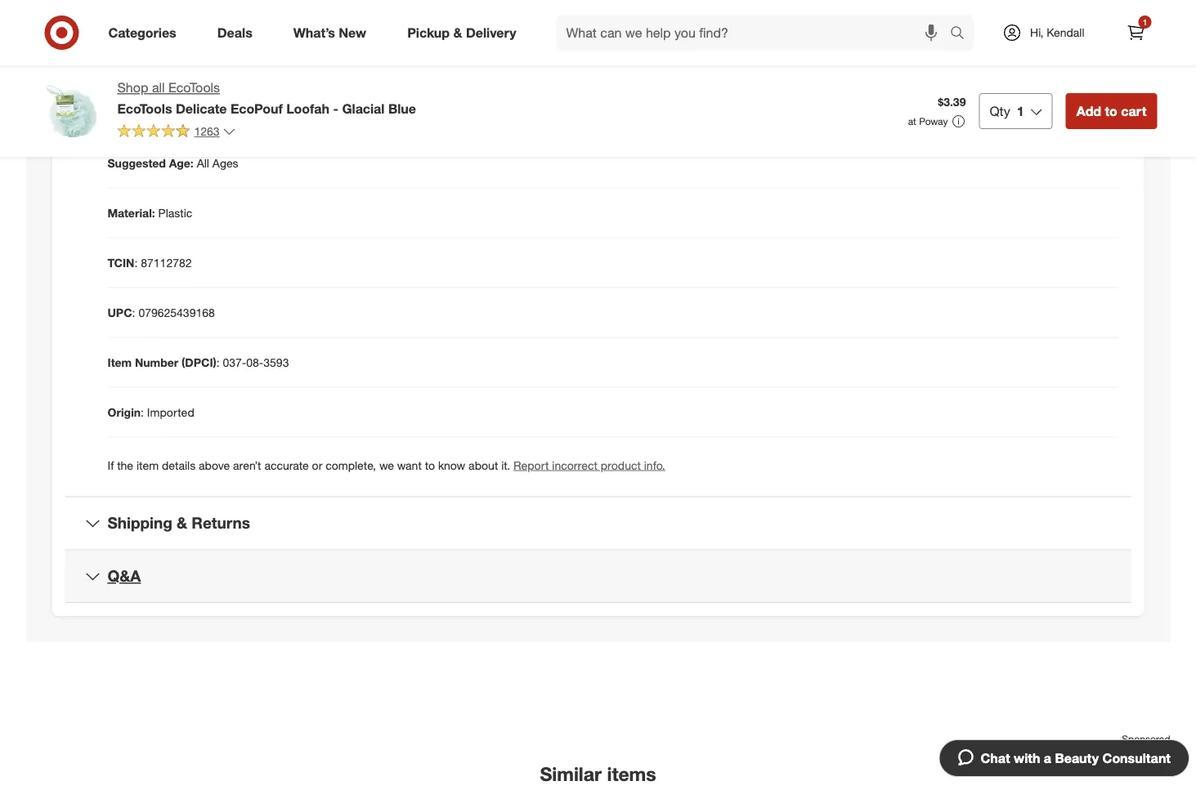 Task type: locate. For each thing, give the bounding box(es) containing it.
in
[[1052, 0, 1061, 6]]

1
[[1143, 17, 1148, 27], [1017, 103, 1024, 119]]

on
[[887, 41, 900, 55]]

recycle.
[[902, 8, 941, 22]]

0 horizontal spatial our
[[962, 41, 979, 55]]

pouf
[[626, 8, 649, 22]]

consultant
[[1103, 751, 1171, 767]]

ages
[[212, 156, 238, 170]]

: left imported
[[141, 405, 144, 420]]

& left returns
[[177, 514, 187, 533]]

0 vertical spatial &
[[453, 25, 462, 41]]

delicate
[[176, 100, 227, 116]]

hang to dry. replace every 30 days. pouf is recyclable if broken down- just snip tie in center of pouf to unravel and separate netting and ribbon, then recycle.
[[626, 0, 1110, 22]]

tips
[[812, 41, 830, 55]]

loofah
[[286, 100, 330, 116]]

0 vertical spatial 1
[[1143, 17, 1148, 27]]

plastic
[[158, 206, 192, 220]]

separate
[[728, 8, 773, 22]]

: for imported
[[141, 405, 144, 420]]

pickup & delivery
[[407, 25, 516, 41]]

qty 1
[[990, 103, 1024, 119]]

add
[[1077, 103, 1102, 119]]

1 vertical spatial &
[[177, 514, 187, 533]]

the
[[117, 458, 133, 473]]

q&a
[[108, 567, 141, 586]]

1 horizontal spatial &
[[453, 25, 462, 41]]

number
[[135, 355, 178, 370]]

and right the tips
[[833, 41, 853, 55]]

chat with a beauty consultant button
[[939, 740, 1190, 778]]

at
[[908, 115, 917, 128]]

0 horizontal spatial &
[[177, 514, 187, 533]]

to left dry. at right
[[657, 0, 667, 6]]

it.
[[501, 458, 510, 473]]

replace
[[691, 0, 733, 6]]

hi, kendall
[[1030, 25, 1085, 40]]

$3.39
[[938, 95, 966, 109]]

unravel
[[666, 8, 702, 22]]

search button
[[943, 15, 982, 54]]

1 horizontal spatial 1
[[1143, 17, 1148, 27]]

1 right the kendall
[[1143, 17, 1148, 27]]

to right the add at the top
[[1105, 103, 1118, 119]]

similar items
[[540, 763, 656, 786]]

1 inside 1 "link"
[[1143, 17, 1148, 27]]

1 our from the left
[[962, 41, 979, 55]]

1 vertical spatial ecotools
[[117, 100, 172, 116]]

1263 link
[[117, 123, 236, 142]]

beauty
[[1055, 751, 1099, 767]]

: left 079625439168
[[132, 305, 135, 320]]

037-
[[223, 355, 246, 370]]

our down the kendall
[[1056, 41, 1072, 55]]

0 horizontal spatial 1
[[1017, 103, 1024, 119]]

079625439168
[[139, 305, 215, 320]]

our right the use
[[962, 41, 979, 55]]

to left the use
[[928, 41, 938, 55]]

origin : imported
[[108, 405, 194, 420]]

all
[[197, 156, 209, 170]]

report incorrect product info. button
[[514, 458, 665, 474]]

days.
[[783, 0, 810, 6]]

1263
[[194, 124, 220, 138]]

ecotools down shop
[[117, 100, 172, 116]]

kendall
[[1047, 25, 1085, 40]]

material:
[[108, 206, 155, 220]]

to
[[657, 0, 667, 6], [652, 8, 663, 22], [928, 41, 938, 55], [1105, 103, 1118, 119], [425, 458, 435, 473]]

ecotools up the "delicate"
[[168, 80, 220, 96]]

pickup & delivery link
[[393, 15, 537, 51]]

& inside dropdown button
[[177, 514, 187, 533]]

more
[[646, 41, 672, 55]]

online
[[675, 41, 706, 55]]

: left "87112782"
[[135, 256, 138, 270]]

:
[[135, 256, 138, 270], [132, 305, 135, 320], [216, 355, 220, 370], [141, 405, 144, 420]]

channel.
[[626, 57, 669, 71]]

shop
[[117, 80, 148, 96]]

we
[[379, 458, 394, 473]]

info.
[[644, 458, 665, 473]]

every
[[736, 0, 764, 6]]

want
[[397, 458, 422, 473]]

1 link
[[1118, 15, 1154, 51]]

how
[[903, 41, 924, 55]]

& right pickup
[[453, 25, 462, 41]]

1 right qty
[[1017, 103, 1024, 119]]

item
[[137, 458, 159, 473]]

just
[[990, 0, 1009, 6]]

incorrect
[[552, 458, 598, 473]]

shipping & returns
[[108, 514, 250, 533]]

1 horizontal spatial our
[[1056, 41, 1072, 55]]

cart
[[1121, 103, 1147, 119]]

then
[[876, 8, 899, 22]]

above
[[199, 458, 230, 473]]

: for 87112782
[[135, 256, 138, 270]]

snip
[[1012, 0, 1033, 6]]

tutorials,
[[740, 41, 784, 55]]



Task type: vqa. For each thing, say whether or not it's contained in the screenshot.
leftmost &
yes



Task type: describe. For each thing, give the bounding box(es) containing it.
complete,
[[326, 458, 376, 473]]

0 vertical spatial ecotools
[[168, 80, 220, 96]]

for
[[626, 41, 642, 55]]

search
[[943, 26, 982, 42]]

sponges,
[[982, 41, 1029, 55]]

down-
[[954, 0, 987, 6]]

youtube
[[1076, 41, 1118, 55]]

all
[[152, 80, 165, 96]]

1 vertical spatial 1
[[1017, 103, 1024, 119]]

2 our from the left
[[1056, 41, 1072, 55]]

material: plastic
[[108, 206, 192, 220]]

if
[[907, 0, 913, 6]]

(dpci)
[[182, 355, 216, 370]]

tie
[[1036, 0, 1049, 6]]

image of ecotools delicate ecopouf loofah - glacial blue image
[[39, 79, 104, 144]]

dry.
[[670, 0, 688, 6]]

aren't
[[233, 458, 261, 473]]

shipping
[[108, 514, 172, 533]]

hi,
[[1030, 25, 1044, 40]]

is
[[840, 0, 848, 6]]

: left 037-
[[216, 355, 220, 370]]

pouf
[[813, 0, 837, 6]]

to right want
[[425, 458, 435, 473]]

similar items region
[[26, 669, 1171, 791]]

What can we help you find? suggestions appear below search field
[[557, 15, 954, 51]]

categories
[[108, 25, 176, 41]]

suggested age: all ages
[[108, 156, 238, 170]]

product
[[601, 458, 641, 473]]

30
[[767, 0, 780, 6]]

to right pouf
[[652, 8, 663, 22]]

specifications
[[108, 113, 212, 131]]

shop all ecotools ecotools delicate ecopouf loofah - glacial blue
[[117, 80, 416, 116]]

add to cart
[[1077, 103, 1147, 119]]

details
[[162, 458, 196, 473]]

deals link
[[203, 15, 273, 51]]

& for pickup
[[453, 25, 462, 41]]

qty
[[990, 103, 1011, 119]]

age:
[[169, 156, 194, 170]]

broken
[[916, 0, 951, 6]]

item number (dpci) : 037-08-3593
[[108, 355, 289, 370]]

sponsored
[[1122, 734, 1171, 746]]

center
[[1064, 0, 1097, 6]]

ribbon,
[[837, 8, 873, 22]]

q&a button
[[65, 551, 1131, 603]]

shipping & returns button
[[65, 498, 1131, 550]]

with
[[1014, 751, 1041, 767]]

poway
[[919, 115, 948, 128]]

use
[[941, 41, 959, 55]]

and down replace
[[706, 8, 725, 22]]

upc : 079625439168
[[108, 305, 215, 320]]

delivery
[[466, 25, 516, 41]]

upc
[[108, 305, 132, 320]]

87112782
[[141, 256, 192, 270]]

imported
[[147, 405, 194, 420]]

video
[[709, 41, 737, 55]]

to inside button
[[1105, 103, 1118, 119]]

if
[[108, 458, 114, 473]]

know
[[438, 458, 466, 473]]

& for shipping
[[177, 514, 187, 533]]

what's
[[293, 25, 335, 41]]

what's new link
[[279, 15, 387, 51]]

pickup
[[407, 25, 450, 41]]

suggested
[[108, 156, 166, 170]]

visit
[[1032, 41, 1052, 55]]

about
[[469, 458, 498, 473]]

and down pouf
[[814, 8, 834, 22]]

to inside 'for more online video tutorials, plus tips and tricks on how to use our sponges, visit our youtube channel.'
[[928, 41, 938, 55]]

at poway
[[908, 115, 948, 128]]

plus
[[787, 41, 808, 55]]

report
[[514, 458, 549, 473]]

if the item details above aren't accurate or complete, we want to know about it. report incorrect product info.
[[108, 458, 665, 473]]

a
[[1044, 751, 1052, 767]]

-
[[333, 100, 339, 116]]

glacial
[[342, 100, 385, 116]]

ecopouf
[[231, 100, 283, 116]]

and inside 'for more online video tutorials, plus tips and tricks on how to use our sponges, visit our youtube channel.'
[[833, 41, 853, 55]]

chat with a beauty consultant
[[981, 751, 1171, 767]]

tcin : 87112782
[[108, 256, 192, 270]]

or
[[312, 458, 322, 473]]

: for 079625439168
[[132, 305, 135, 320]]

netting
[[776, 8, 811, 22]]

returns
[[192, 514, 250, 533]]

recyclable
[[851, 0, 904, 6]]

deals
[[217, 25, 252, 41]]



